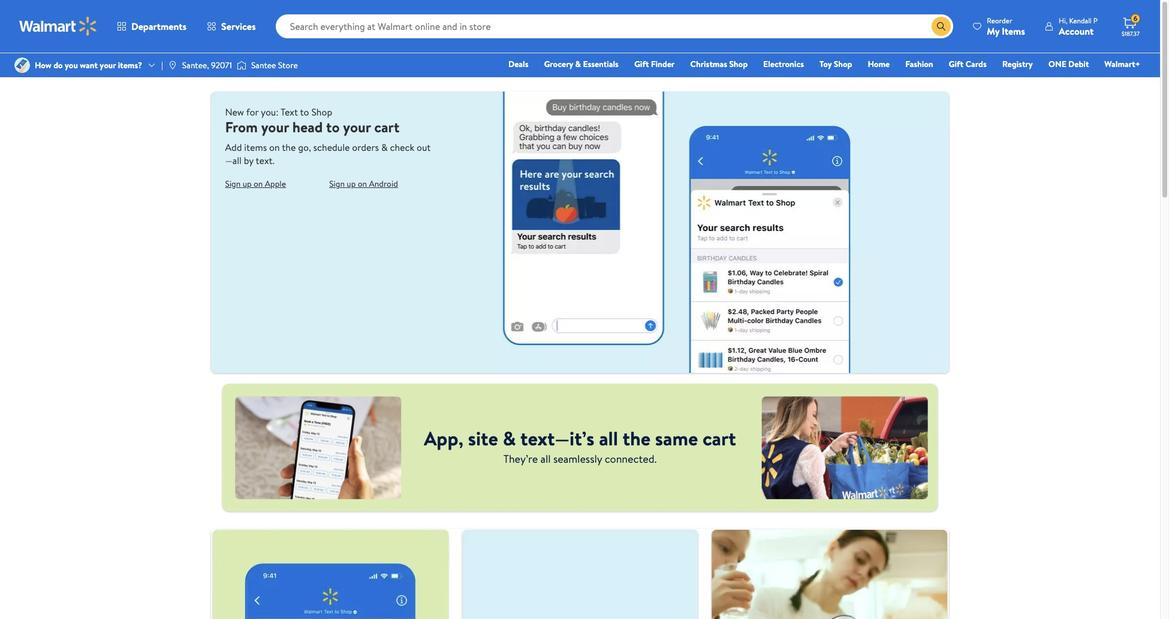 Task type: locate. For each thing, give the bounding box(es) containing it.
1 horizontal spatial  image
[[168, 61, 177, 70]]

on right items
[[269, 141, 280, 154]]

& left the check at the top of page
[[381, 141, 388, 154]]

0 vertical spatial the
[[282, 141, 296, 154]]

hi,
[[1059, 15, 1068, 25]]

cards
[[966, 58, 987, 70]]

connected.
[[605, 452, 657, 467]]

1 horizontal spatial shop
[[729, 58, 748, 70]]

 image for santee, 92071
[[168, 61, 177, 70]]

gift left finder
[[634, 58, 649, 70]]

deals
[[508, 58, 528, 70]]

sign up on android link
[[329, 178, 398, 190]]

up for apple
[[243, 178, 252, 190]]

on left apple
[[254, 178, 263, 190]]

gift cards link
[[943, 58, 992, 71]]

your right "for"
[[261, 117, 289, 137]]

the left same
[[623, 426, 651, 452]]

& right grocery
[[575, 58, 581, 70]]

new for you: text to shop from your head to your cart add items on the go, schedule orders & check out —all by text.
[[225, 106, 431, 167]]

0 horizontal spatial your
[[100, 59, 116, 71]]

2 horizontal spatial your
[[343, 117, 371, 137]]

the inside the new for you: text to shop from your head to your cart add items on the go, schedule orders & check out —all by text.
[[282, 141, 296, 154]]

deals link
[[503, 58, 534, 71]]

you
[[65, 59, 78, 71]]

on left android
[[358, 178, 367, 190]]

0 horizontal spatial on
[[254, 178, 263, 190]]

0 horizontal spatial &
[[381, 141, 388, 154]]

shop right toy
[[834, 58, 852, 70]]

cart
[[374, 117, 399, 137], [703, 426, 736, 452]]

1 horizontal spatial all
[[599, 426, 618, 452]]

seamlessly
[[553, 452, 602, 467]]

1 vertical spatial &
[[381, 141, 388, 154]]

toy shop
[[820, 58, 852, 70]]

how
[[35, 59, 51, 71]]

2 vertical spatial &
[[503, 426, 516, 452]]

2 horizontal spatial on
[[358, 178, 367, 190]]

electronics
[[763, 58, 804, 70]]

the left "go,"
[[282, 141, 296, 154]]

sign
[[225, 178, 241, 190], [329, 178, 345, 190]]

shop right text at the left top
[[311, 106, 332, 119]]

registry link
[[997, 58, 1038, 71]]

2 gift from the left
[[949, 58, 964, 70]]

cart right same
[[703, 426, 736, 452]]

on for sign up on apple
[[254, 178, 263, 190]]

all right the text—it's
[[599, 426, 618, 452]]

to
[[300, 106, 309, 119], [326, 117, 340, 137]]

grocery
[[544, 58, 573, 70]]

text
[[281, 106, 298, 119]]

1 horizontal spatial up
[[347, 178, 356, 190]]

all right they're
[[541, 452, 551, 467]]

1 horizontal spatial to
[[326, 117, 340, 137]]

0 horizontal spatial  image
[[14, 58, 30, 73]]

1 horizontal spatial the
[[623, 426, 651, 452]]

0 horizontal spatial gift
[[634, 58, 649, 70]]

0 horizontal spatial up
[[243, 178, 252, 190]]

2 horizontal spatial &
[[575, 58, 581, 70]]

1 vertical spatial cart
[[703, 426, 736, 452]]

gift finder
[[634, 58, 675, 70]]

walmart image
[[19, 17, 97, 36]]

p
[[1094, 15, 1098, 25]]

gift inside 'link'
[[949, 58, 964, 70]]

2 up from the left
[[347, 178, 356, 190]]

up down by
[[243, 178, 252, 190]]

1 vertical spatial the
[[623, 426, 651, 452]]

1 horizontal spatial cart
[[703, 426, 736, 452]]

to up schedule
[[326, 117, 340, 137]]

up left android
[[347, 178, 356, 190]]

services button
[[197, 12, 266, 41]]

orders
[[352, 141, 379, 154]]

1 gift from the left
[[634, 58, 649, 70]]

 image right |
[[168, 61, 177, 70]]

0 horizontal spatial cart
[[374, 117, 399, 137]]

go,
[[298, 141, 311, 154]]

home link
[[862, 58, 895, 71]]

 image left 'how'
[[14, 58, 30, 73]]

your
[[100, 59, 116, 71], [261, 117, 289, 137], [343, 117, 371, 137]]

same
[[655, 426, 698, 452]]

0 vertical spatial &
[[575, 58, 581, 70]]

&
[[575, 58, 581, 70], [381, 141, 388, 154], [503, 426, 516, 452]]

your up orders
[[343, 117, 371, 137]]

one debit link
[[1043, 58, 1094, 71]]

1 horizontal spatial sign
[[329, 178, 345, 190]]

to right text at the left top
[[300, 106, 309, 119]]

0 horizontal spatial to
[[300, 106, 309, 119]]

1 up from the left
[[243, 178, 252, 190]]

0 horizontal spatial sign
[[225, 178, 241, 190]]

on
[[269, 141, 280, 154], [254, 178, 263, 190], [358, 178, 367, 190]]

all
[[599, 426, 618, 452], [541, 452, 551, 467]]

gift left cards
[[949, 58, 964, 70]]

up
[[243, 178, 252, 190], [347, 178, 356, 190]]

 image right the 92071
[[237, 59, 246, 71]]

sign down —all
[[225, 178, 241, 190]]

$187.37
[[1122, 29, 1140, 38]]

sign down schedule
[[329, 178, 345, 190]]

hi, kendall p account
[[1059, 15, 1098, 37]]

0 vertical spatial cart
[[374, 117, 399, 137]]

1 horizontal spatial &
[[503, 426, 516, 452]]

& right the site
[[503, 426, 516, 452]]

items
[[1002, 24, 1025, 37]]

1 sign from the left
[[225, 178, 241, 190]]

1 horizontal spatial gift
[[949, 58, 964, 70]]

 image
[[14, 58, 30, 73], [237, 59, 246, 71], [168, 61, 177, 70]]

1 horizontal spatial your
[[261, 117, 289, 137]]

schedule
[[313, 141, 350, 154]]

2 sign from the left
[[329, 178, 345, 190]]

cart up the check at the top of page
[[374, 117, 399, 137]]

1 horizontal spatial on
[[269, 141, 280, 154]]

fashion
[[905, 58, 933, 70]]

store
[[278, 59, 298, 71]]

the
[[282, 141, 296, 154], [623, 426, 651, 452]]

shop
[[729, 58, 748, 70], [834, 58, 852, 70], [311, 106, 332, 119]]

my
[[987, 24, 1000, 37]]

santee store
[[251, 59, 298, 71]]

your right the want
[[100, 59, 116, 71]]

reorder
[[987, 15, 1012, 25]]

2 horizontal spatial shop
[[834, 58, 852, 70]]

0 horizontal spatial the
[[282, 141, 296, 154]]

2 horizontal spatial  image
[[237, 59, 246, 71]]

santee
[[251, 59, 276, 71]]

shop for toy shop
[[834, 58, 852, 70]]

sign up on apple
[[225, 178, 286, 190]]

0 horizontal spatial shop
[[311, 106, 332, 119]]

toy
[[820, 58, 832, 70]]

debit
[[1068, 58, 1089, 70]]

finder
[[651, 58, 675, 70]]

shop right christmas at the top of the page
[[729, 58, 748, 70]]



Task type: vqa. For each thing, say whether or not it's contained in the screenshot.
the leftmost &
yes



Task type: describe. For each thing, give the bounding box(es) containing it.
how do you want your items?
[[35, 59, 142, 71]]

cart inside the new for you: text to shop from your head to your cart add items on the go, schedule orders & check out —all by text.
[[374, 117, 399, 137]]

items?
[[118, 59, 142, 71]]

 image for santee store
[[237, 59, 246, 71]]

app,
[[424, 426, 464, 452]]

one debit
[[1048, 58, 1089, 70]]

gift for gift cards
[[949, 58, 964, 70]]

apple
[[265, 178, 286, 190]]

gift cards
[[949, 58, 987, 70]]

check
[[390, 141, 414, 154]]

home
[[868, 58, 890, 70]]

gift finder link
[[629, 58, 680, 71]]

items
[[244, 141, 267, 154]]

Walmart Site-Wide search field
[[276, 14, 953, 38]]

on for sign up on android
[[358, 178, 367, 190]]

santee,
[[182, 59, 209, 71]]

cart inside app, site & text—it's all the same cart they're all seamlessly connected.
[[703, 426, 736, 452]]

sign for sign up on apple
[[225, 178, 241, 190]]

new
[[225, 106, 244, 119]]

sign up on apple link
[[225, 178, 286, 190]]

on inside the new for you: text to shop from your head to your cart add items on the go, schedule orders & check out —all by text.
[[269, 141, 280, 154]]

& inside the new for you: text to shop from your head to your cart add items on the go, schedule orders & check out —all by text.
[[381, 141, 388, 154]]

grocery & essentials link
[[539, 58, 624, 71]]

one
[[1048, 58, 1066, 70]]

reorder my items
[[987, 15, 1025, 37]]

want
[[80, 59, 98, 71]]

shop for christmas shop
[[729, 58, 748, 70]]

0 horizontal spatial all
[[541, 452, 551, 467]]

departments button
[[107, 12, 197, 41]]

departments
[[131, 20, 187, 33]]

up for android
[[347, 178, 356, 190]]

kendall
[[1069, 15, 1092, 25]]

gift for gift finder
[[634, 58, 649, 70]]

christmas shop
[[690, 58, 748, 70]]

92071
[[211, 59, 232, 71]]

registry
[[1002, 58, 1033, 70]]

grocery & essentials
[[544, 58, 619, 70]]

head
[[292, 117, 323, 137]]

out
[[417, 141, 431, 154]]

electronics link
[[758, 58, 809, 71]]

account
[[1059, 24, 1094, 37]]

search icon image
[[937, 22, 946, 31]]

& inside "link"
[[575, 58, 581, 70]]

Search search field
[[276, 14, 953, 38]]

christmas
[[690, 58, 727, 70]]

 image for how do you want your items?
[[14, 58, 30, 73]]

fashion link
[[900, 58, 939, 71]]

6
[[1134, 13, 1138, 24]]

christmas shop link
[[685, 58, 753, 71]]

app, site & text—it's all the same cart. they're all seamlessly connected. image
[[220, 383, 940, 515]]

from
[[225, 117, 258, 137]]

for
[[246, 106, 259, 119]]

they're
[[503, 452, 538, 467]]

site
[[468, 426, 498, 452]]

|
[[161, 59, 163, 71]]

sign up on android
[[329, 178, 398, 190]]

app, site & text—it's all the same cart they're all seamlessly connected.
[[424, 426, 736, 467]]

sign for sign up on android
[[329, 178, 345, 190]]

shop inside the new for you: text to shop from your head to your cart add items on the go, schedule orders & check out —all by text.
[[311, 106, 332, 119]]

services
[[221, 20, 256, 33]]

do
[[53, 59, 63, 71]]

toy shop link
[[814, 58, 858, 71]]

6 $187.37
[[1122, 13, 1140, 38]]

text—it's
[[520, 426, 594, 452]]

& inside app, site & text—it's all the same cart they're all seamlessly connected.
[[503, 426, 516, 452]]

walmart+
[[1105, 58, 1140, 70]]

essentials
[[583, 58, 619, 70]]

the inside app, site & text—it's all the same cart they're all seamlessly connected.
[[623, 426, 651, 452]]

santee, 92071
[[182, 59, 232, 71]]

android
[[369, 178, 398, 190]]

—all
[[225, 154, 242, 167]]

by
[[244, 154, 254, 167]]

walmart+ link
[[1099, 58, 1146, 71]]

add
[[225, 141, 242, 154]]

you:
[[261, 106, 279, 119]]

text.
[[256, 154, 274, 167]]



